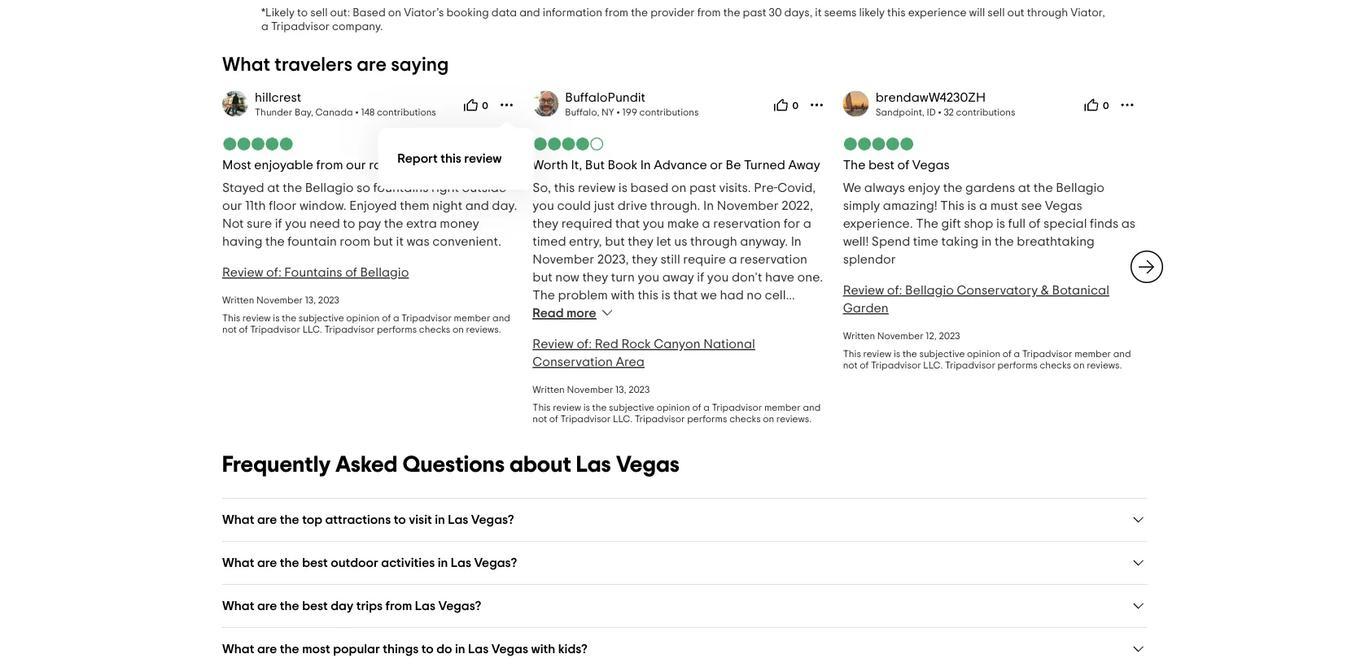 Task type: describe. For each thing, give the bounding box(es) containing it.
entry,
[[569, 235, 602, 248]]

they left let at the left top of the page
[[628, 235, 654, 248]]

through inside *likely to sell out: based on viator's booking data and information from the provider from the past 30 days, it seems likely this experience will sell out through viator, a tripadvisor company.
[[1027, 7, 1068, 18]]

2 service from the top
[[533, 325, 575, 338]]

vegas? for what are the best outdoor activities in las vegas?
[[474, 556, 517, 569]]

las right about
[[576, 453, 611, 476]]

this inside we always enjoy the gardens at the bellagio simply amazing!  this is a must see vegas experience. the gift shop is full of special finds as well!  spend time taking in the breathtaking splendor
[[940, 199, 965, 212]]

&
[[1041, 284, 1049, 297]]

national
[[704, 338, 755, 351]]

we
[[843, 182, 862, 195]]

what are the top attractions to visit in las vegas?
[[222, 513, 514, 526]]

days,
[[784, 7, 813, 18]]

you down require
[[707, 271, 729, 284]]

review for review of: bellagio conservatory & botanical garden
[[863, 349, 892, 359]]

1 vertical spatial reservation
[[740, 253, 808, 266]]

about
[[510, 453, 571, 476]]

us
[[674, 235, 688, 248]]

advance
[[654, 158, 707, 171]]

now
[[555, 271, 579, 284]]

our inside stayed at the bellagio so fountains right outside our 11th floor window.  enjoyed them night and day. not sure if you need to pay the extra money having the fountain room but it was convenient.
[[222, 199, 242, 212]]

special
[[1044, 217, 1087, 230]]

book
[[799, 379, 830, 392]]

5.0 of 5 bubbles image for best
[[843, 138, 915, 151]]

likely
[[859, 7, 885, 18]]

review of: red rock canyon national conservation area
[[533, 338, 755, 369]]

turned
[[744, 158, 785, 171]]

12,
[[926, 331, 937, 341]]

of inside we always enjoy the gardens at the bellagio simply amazing!  this is a must see vegas experience. the gift shop is full of special finds as well!  spend time taking in the breathtaking splendor
[[1029, 217, 1041, 230]]

kids?
[[558, 643, 588, 656]]

las right activities
[[451, 556, 471, 569]]

bellagio inside stayed at the bellagio so fountains right outside our 11th floor window.  enjoyed them night and day. not sure if you need to pay the extra money having the fountain room but it was convenient.
[[305, 182, 354, 195]]

buffalo,
[[565, 107, 600, 117]]

1 vertical spatial had
[[634, 325, 658, 338]]

things
[[383, 643, 419, 656]]

buffalopundit link
[[565, 91, 646, 104]]

past inside *likely to sell out: based on viator's booking data and information from the provider from the past 30 days, it seems likely this experience will sell out through viator, a tripadvisor company.
[[743, 7, 766, 18]]

you down so,
[[533, 199, 554, 212]]

botanical
[[1052, 284, 1110, 297]]

require
[[683, 253, 726, 266]]

booking
[[446, 7, 489, 18]]

13, for fountains
[[305, 295, 316, 305]]

what are the best outdoor activities in las vegas? button
[[222, 555, 1147, 571]]

popular
[[333, 643, 380, 656]]

drive
[[618, 199, 647, 212]]

if inside stayed at the bellagio so fountains right outside our 11th floor window.  enjoyed them night and day. not sure if you need to pay the extra money having the fountain room but it was convenient.
[[275, 217, 282, 230]]

based
[[353, 7, 386, 18]]

need
[[310, 217, 340, 230]]

1 horizontal spatial just
[[776, 379, 797, 392]]

they up timed
[[533, 217, 559, 230]]

0 vertical spatial vegas?
[[471, 513, 514, 526]]

advance.
[[546, 396, 602, 409]]

1 vertical spatial with
[[593, 361, 617, 374]]

and inside stayed at the bellagio so fountains right outside our 11th floor window.  enjoyed them night and day. not sure if you need to pay the extra money having the fountain room but it was convenient.
[[465, 199, 489, 212]]

red
[[595, 338, 619, 351]]

back,
[[578, 325, 612, 338]]

hillcrest link
[[255, 91, 301, 104]]

0 vertical spatial the
[[843, 158, 866, 171]]

0 vertical spatial room
[[369, 158, 400, 171]]

review for review of: bellagio conservatory & botanical garden
[[843, 284, 884, 297]]

visits.
[[719, 182, 751, 195]]

2 sell from the left
[[988, 7, 1005, 18]]

it inside stayed at the bellagio so fountains right outside our 11th floor window.  enjoyed them night and day. not sure if you need to pay the extra money having the fountain room but it was convenient.
[[396, 235, 404, 248]]

llc. for fountains
[[303, 325, 322, 335]]

hillcrest
[[255, 91, 301, 104]]

still
[[661, 253, 680, 266]]

checks for review of: bellagio conservatory & botanical garden
[[1040, 361, 1071, 370]]

llc. for bellagio
[[923, 361, 943, 370]]

at inside 'so, this review is based on past visits. pre-covid, you could just drive through. in november 2022, they required that you make a reservation for a timed entry, but they let us through anyway. in november 2023, they still require a reservation but now they turn you away if you don't have one. the problem with this is that we had no cell service at the entrance, and by the time we got service back, we had decided to do something else. with that said, the loop is absolutely gorgeous with stunning views from several different locations. definitely a must-see, just book in advance.'
[[578, 307, 591, 320]]

at inside we always enjoy the gardens at the bellagio simply amazing!  this is a must see vegas experience. the gift shop is full of special finds as well!  spend time taking in the breathtaking splendor
[[1018, 182, 1031, 195]]

most enjoyable from our room
[[222, 158, 400, 171]]

tripadvisor down review of: bellagio conservatory & botanical garden
[[945, 361, 995, 370]]

review up the outside
[[464, 152, 502, 165]]

tripadvisor down review of: fountains of bellagio link
[[324, 325, 375, 335]]

you inside stayed at the bellagio so fountains right outside our 11th floor window.  enjoyed them night and day. not sure if you need to pay the extra money having the fountain room but it was convenient.
[[285, 217, 307, 230]]

2 horizontal spatial in
[[791, 235, 802, 248]]

decided
[[661, 325, 711, 338]]

tripadvisor down &
[[1022, 349, 1073, 359]]

this for review of: red rock canyon national conservation area
[[533, 403, 551, 413]]

required
[[561, 217, 613, 230]]

2023 for of
[[318, 295, 339, 305]]

through inside 'so, this review is based on past visits. pre-covid, you could just drive through. in november 2022, they required that you make a reservation for a timed entry, but they let us through anyway. in november 2023, they still require a reservation but now they turn you away if you don't have one. the problem with this is that we had no cell service at the entrance, and by the time we got service back, we had decided to do something else. with that said, the loop is absolutely gorgeous with stunning views from several different locations. definitely a must-see, just book in advance.'
[[690, 235, 737, 248]]

what are the most popular things to do in las vegas with kids? button
[[222, 641, 1147, 658]]

review of: red rock canyon national conservation area link
[[533, 338, 755, 369]]

what for what travelers are saying
[[222, 55, 270, 74]]

review inside 'so, this review is based on past visits. pre-covid, you could just drive through. in november 2022, they required that you make a reservation for a timed entry, but they let us through anyway. in november 2023, they still require a reservation but now they turn you away if you don't have one. the problem with this is that we had no cell service at the entrance, and by the time we got service back, we had decided to do something else. with that said, the loop is absolutely gorgeous with stunning views from several different locations. definitely a must-see, just book in advance.'
[[578, 182, 616, 195]]

tripadvisor down was
[[401, 313, 452, 323]]

and inside *likely to sell out: based on viator's booking data and information from the provider from the past 30 days, it seems likely this experience will sell out through viator, a tripadvisor company.
[[520, 7, 540, 18]]

reviews. for review of: bellagio conservatory & botanical garden
[[1087, 361, 1122, 370]]

0 horizontal spatial just
[[594, 199, 615, 212]]

day.
[[492, 199, 517, 212]]

1 horizontal spatial in
[[703, 199, 714, 212]]

tripadvisor down fountains
[[250, 325, 300, 335]]

1 horizontal spatial our
[[346, 158, 366, 171]]

experience.
[[843, 217, 913, 230]]

opinion for rock
[[657, 403, 690, 413]]

november for review of: fountains of bellagio
[[257, 295, 303, 305]]

garden
[[843, 302, 889, 315]]

what are the best outdoor activities in las vegas?
[[222, 556, 517, 569]]

what for what are the top attractions to visit in las vegas?
[[222, 513, 254, 526]]

fountains
[[284, 266, 342, 279]]

this up the could at the left of the page
[[554, 182, 575, 195]]

sandpoint,
[[876, 107, 925, 117]]

the inside what are the best outdoor activities in las vegas? dropdown button
[[280, 556, 299, 569]]

the inside what are the best day trips from las vegas? dropdown button
[[280, 600, 299, 613]]

1 service from the top
[[533, 307, 575, 320]]

this for review of: bellagio conservatory & botanical garden
[[843, 349, 861, 359]]

report this review
[[398, 152, 502, 165]]

convenient.
[[432, 235, 501, 248]]

what travelers are saying
[[222, 55, 449, 74]]

member for review of: red rock canyon national conservation area
[[764, 403, 801, 413]]

2023 for rock
[[629, 385, 650, 395]]

best for what are the best day trips from las vegas?
[[302, 600, 328, 613]]

pay
[[358, 217, 381, 230]]

most
[[302, 643, 330, 656]]

previous image
[[212, 257, 232, 277]]

entrance,
[[616, 307, 674, 320]]

1 horizontal spatial had
[[720, 289, 744, 302]]

ny
[[602, 107, 614, 117]]

of: for red
[[577, 338, 592, 351]]

not for review of: bellagio conservatory & botanical garden
[[843, 361, 858, 370]]

this up right
[[441, 152, 462, 165]]

0 for stayed at the bellagio so fountains right outside our 11th floor window.  enjoyed them night and day. not sure if you need to pay the extra money having the fountain room but it was convenient.
[[482, 101, 488, 111]]

las right visit
[[448, 513, 468, 526]]

viator,
[[1071, 7, 1105, 18]]

room inside stayed at the bellagio so fountains right outside our 11th floor window.  enjoyed them night and day. not sure if you need to pay the extra money having the fountain room but it was convenient.
[[340, 235, 370, 248]]

activities
[[381, 556, 435, 569]]

brendaww4230zh
[[876, 91, 986, 104]]

opinion for conservatory
[[967, 349, 1001, 359]]

on for the best of vegas
[[1073, 361, 1085, 370]]

visit
[[409, 513, 432, 526]]

from inside 'so, this review is based on past visits. pre-covid, you could just drive through. in november 2022, they required that you make a reservation for a timed entry, but they let us through anyway. in november 2023, they still require a reservation but now they turn you away if you don't have one. the problem with this is that we had no cell service at the entrance, and by the time we got service back, we had decided to do something else. with that said, the loop is absolutely gorgeous with stunning views from several different locations. definitely a must-see, just book in advance.'
[[707, 361, 734, 374]]

what for what are the most popular things to do in las vegas with kids?
[[222, 643, 254, 656]]

reviews. for review of: red rock canyon national conservation area
[[776, 414, 812, 424]]

las right things
[[468, 643, 489, 656]]

frequently asked questions about las vegas
[[222, 453, 680, 476]]

a inside *likely to sell out: based on viator's booking data and information from the provider from the past 30 days, it seems likely this experience will sell out through viator, a tripadvisor company.
[[261, 21, 269, 32]]

they left still
[[632, 253, 658, 266]]

what are the top attractions to visit in las vegas? button
[[222, 512, 1147, 528]]

anyway.
[[740, 235, 788, 248]]

different
[[533, 379, 583, 392]]

brendaww4230zh link
[[876, 91, 986, 104]]

said,
[[619, 343, 648, 356]]

saying
[[391, 55, 449, 74]]

do inside dropdown button
[[437, 643, 452, 656]]

seems
[[824, 7, 857, 18]]

problem
[[558, 289, 608, 302]]

to inside what are the top attractions to visit in las vegas? dropdown button
[[394, 513, 406, 526]]

out
[[1007, 7, 1025, 18]]

vegas up what are the top attractions to visit in las vegas? dropdown button
[[616, 453, 680, 476]]

in inside what are the best outdoor activities in las vegas? dropdown button
[[438, 556, 448, 569]]

2 0 from the left
[[793, 101, 799, 111]]

2022,
[[782, 199, 813, 212]]

november for review of: red rock canyon national conservation area
[[567, 385, 613, 395]]

what for what are the best outdoor activities in las vegas?
[[222, 556, 254, 569]]

sure
[[247, 217, 272, 230]]

outdoor
[[331, 556, 378, 569]]

4.0 of 5 bubbles image
[[533, 138, 604, 151]]

1 vertical spatial we
[[771, 307, 788, 320]]

got
[[790, 307, 810, 320]]

member for review of: fountains of bellagio
[[454, 313, 490, 323]]

spend
[[872, 235, 910, 248]]

shop
[[964, 217, 993, 230]]

read more
[[533, 307, 596, 320]]

amazing!
[[883, 199, 938, 212]]

having
[[222, 235, 262, 248]]

day
[[331, 600, 354, 613]]

subjective for bellagio
[[919, 349, 965, 359]]

written for review of: red rock canyon national conservation area
[[533, 385, 565, 395]]

thunder
[[255, 107, 292, 117]]

close options menu image
[[498, 97, 515, 113]]

2023 for conservatory
[[939, 331, 960, 341]]

open options menu image
[[1119, 97, 1136, 113]]

llc. for red
[[613, 414, 633, 424]]

it,
[[571, 158, 582, 171]]

2 vertical spatial that
[[592, 343, 617, 356]]

contributions for the
[[956, 107, 1016, 117]]

2 horizontal spatial but
[[605, 235, 625, 248]]

on for worth it, but book in advance or be turned away
[[763, 414, 774, 424]]

based
[[630, 182, 669, 195]]

tripadvisor down must-
[[712, 403, 762, 413]]

finds
[[1090, 217, 1119, 230]]

splendor
[[843, 253, 896, 266]]

from up the window.
[[316, 158, 343, 171]]

see,
[[749, 379, 773, 392]]

do inside 'so, this review is based on past visits. pre-covid, you could just drive through. in november 2022, they required that you make a reservation for a timed entry, but they let us through anyway. in november 2023, they still require a reservation but now they turn you away if you don't have one. the problem with this is that we had no cell service at the entrance, and by the time we got service back, we had decided to do something else. with that said, the loop is absolutely gorgeous with stunning views from several different locations. definitely a must-see, just book in advance.'
[[729, 325, 745, 338]]

best for what are the best outdoor activities in las vegas?
[[302, 556, 328, 569]]

no
[[747, 289, 762, 302]]



Task type: locate. For each thing, give the bounding box(es) containing it.
with left kids?
[[531, 643, 555, 656]]

from inside dropdown button
[[385, 600, 412, 613]]

0 horizontal spatial llc.
[[303, 325, 322, 335]]

this inside *likely to sell out: based on viator's booking data and information from the provider from the past 30 days, it seems likely this experience will sell out through viator, a tripadvisor company.
[[887, 7, 906, 18]]

full
[[1008, 217, 1026, 230]]

review down review of: fountains of bellagio link
[[242, 313, 271, 323]]

with inside dropdown button
[[531, 643, 555, 656]]

13, for red
[[615, 385, 626, 395]]

best inside dropdown button
[[302, 600, 328, 613]]

5.0 of 5 bubbles image
[[222, 138, 294, 151], [843, 138, 915, 151]]

trips
[[356, 600, 383, 613]]

1 horizontal spatial of:
[[577, 338, 592, 351]]

november left 12,
[[877, 331, 924, 341]]

review down having
[[222, 266, 263, 279]]

0 horizontal spatial subjective
[[299, 313, 344, 323]]

time inside we always enjoy the gardens at the bellagio simply amazing!  this is a must see vegas experience. the gift shop is full of special finds as well!  spend time taking in the breathtaking splendor
[[913, 235, 939, 248]]

opinion for of
[[346, 313, 380, 323]]

3 0 button from the left
[[1079, 92, 1114, 118]]

1 vertical spatial llc.
[[923, 361, 943, 370]]

not for review of: red rock canyon national conservation area
[[533, 414, 547, 424]]

1 horizontal spatial we
[[701, 289, 717, 302]]

best up always
[[869, 158, 895, 171]]

1 vertical spatial just
[[776, 379, 797, 392]]

2 horizontal spatial 0
[[1103, 101, 1109, 111]]

is
[[619, 182, 628, 195], [967, 199, 976, 212], [996, 217, 1005, 230], [661, 289, 670, 302], [273, 313, 280, 323], [703, 343, 712, 356], [894, 349, 901, 359], [583, 403, 590, 413]]

0 button left open options menu icon
[[1079, 92, 1114, 118]]

our
[[346, 158, 366, 171], [222, 199, 242, 212]]

most
[[222, 158, 251, 171]]

canyon
[[654, 338, 701, 351]]

you down floor
[[285, 217, 307, 230]]

gorgeous
[[533, 361, 590, 374]]

are for attractions
[[257, 513, 277, 526]]

2 5.0 of 5 bubbles image from the left
[[843, 138, 915, 151]]

they up problem
[[582, 271, 608, 284]]

in inside 'so, this review is based on past visits. pre-covid, you could just drive through. in november 2022, they required that you make a reservation for a timed entry, but they let us through anyway. in november 2023, they still require a reservation but now they turn you away if you don't have one. the problem with this is that we had no cell service at the entrance, and by the time we got service back, we had decided to do something else. with that said, the loop is absolutely gorgeous with stunning views from several different locations. definitely a must-see, just book in advance.'
[[533, 396, 543, 409]]

0 vertical spatial in
[[640, 158, 651, 171]]

in right visit
[[435, 513, 445, 526]]

0 button left open options menu image
[[769, 92, 804, 118]]

sell left out: at the top left of page
[[310, 7, 328, 18]]

this up entrance,
[[638, 289, 659, 302]]

2 horizontal spatial checks
[[1040, 361, 1071, 370]]

0 vertical spatial service
[[533, 307, 575, 320]]

provider
[[651, 7, 695, 18]]

0 vertical spatial written
[[222, 295, 254, 305]]

or
[[710, 158, 723, 171]]

make
[[667, 217, 699, 230]]

subjective down review of: fountains of bellagio link
[[299, 313, 344, 323]]

top
[[302, 513, 322, 526]]

the left gift
[[916, 217, 939, 230]]

from right information
[[605, 7, 629, 18]]

bellagio up 'special'
[[1056, 182, 1105, 195]]

2 horizontal spatial not
[[843, 361, 858, 370]]

written down "garden" at the right top
[[843, 331, 875, 341]]

through.
[[650, 199, 701, 212]]

buffalopundit image
[[533, 91, 559, 117]]

on inside written november 12, 2023 this review is the subjective opinion of a tripadvisor member and not of tripadvisor llc. tripadvisor performs checks on reviews.
[[1073, 361, 1085, 370]]

0 vertical spatial we
[[701, 289, 717, 302]]

0 horizontal spatial 13,
[[305, 295, 316, 305]]

to inside 'what are the most popular things to do in las vegas with kids?' dropdown button
[[421, 643, 434, 656]]

performs for bellagio
[[377, 325, 417, 335]]

away
[[662, 271, 694, 284]]

tripadvisor down advance.
[[561, 414, 611, 424]]

in right book
[[640, 158, 651, 171]]

1 vertical spatial if
[[697, 271, 704, 284]]

3 0 from the left
[[1103, 101, 1109, 111]]

1 horizontal spatial opinion
[[657, 403, 690, 413]]

contributions right the 199
[[639, 107, 699, 117]]

in down shop
[[982, 235, 992, 248]]

member inside written november 12, 2023 this review is the subjective opinion of a tripadvisor member and not of tripadvisor llc. tripadvisor performs checks on reviews.
[[1075, 349, 1111, 359]]

2023,
[[597, 253, 629, 266]]

tripadvisor inside *likely to sell out: based on viator's booking data and information from the provider from the past 30 days, it seems likely this experience will sell out through viator, a tripadvisor company.
[[271, 21, 330, 32]]

november inside written november 12, 2023 this review is the subjective opinion of a tripadvisor member and not of tripadvisor llc. tripadvisor performs checks on reviews.
[[877, 331, 924, 341]]

las
[[576, 453, 611, 476], [448, 513, 468, 526], [451, 556, 471, 569], [415, 600, 436, 613], [468, 643, 489, 656]]

0 vertical spatial just
[[594, 199, 615, 212]]

through right out
[[1027, 7, 1068, 18]]

sell right will
[[988, 7, 1005, 18]]

on for most enjoyable from our room
[[453, 325, 464, 335]]

bellagio up 12,
[[905, 284, 954, 297]]

1 what from the top
[[222, 55, 270, 74]]

2 vertical spatial checks
[[729, 414, 761, 424]]

most enjoyable from our room link
[[222, 158, 400, 171]]

in down different
[[533, 396, 543, 409]]

2 vertical spatial in
[[791, 235, 802, 248]]

written down gorgeous at bottom left
[[533, 385, 565, 395]]

at up see
[[1018, 182, 1031, 195]]

rock
[[621, 338, 651, 351]]

viator's
[[404, 7, 444, 18]]

2 vertical spatial of:
[[577, 338, 592, 351]]

in inside what are the top attractions to visit in las vegas? dropdown button
[[435, 513, 445, 526]]

0 horizontal spatial review
[[222, 266, 263, 279]]

book
[[608, 158, 637, 171]]

0 vertical spatial it
[[815, 7, 822, 18]]

in right activities
[[438, 556, 448, 569]]

vegas inside we always enjoy the gardens at the bellagio simply amazing!  this is a must see vegas experience. the gift shop is full of special finds as well!  spend time taking in the breathtaking splendor
[[1045, 199, 1082, 212]]

bellagio
[[305, 182, 354, 195], [1056, 182, 1105, 195], [360, 266, 409, 279], [905, 284, 954, 297]]

review
[[222, 266, 263, 279], [843, 284, 884, 297], [533, 338, 574, 351]]

0 vertical spatial member
[[454, 313, 490, 323]]

reviews.
[[466, 325, 501, 335], [1087, 361, 1122, 370], [776, 414, 812, 424]]

2 horizontal spatial performs
[[998, 361, 1038, 370]]

3 what from the top
[[222, 556, 254, 569]]

subjective for red
[[609, 403, 655, 413]]

0 button for stayed at the bellagio so fountains right outside our 11th floor window.  enjoyed them night and day. not sure if you need to pay the extra money having the fountain room but it was convenient.
[[458, 92, 494, 118]]

and inside written november 12, 2023 this review is the subjective opinion of a tripadvisor member and not of tripadvisor llc. tripadvisor performs checks on reviews.
[[1113, 349, 1131, 359]]

this inside written november 12, 2023 this review is the subjective opinion of a tripadvisor member and not of tripadvisor llc. tripadvisor performs checks on reviews.
[[843, 349, 861, 359]]

vegas up 'enjoy'
[[912, 158, 950, 171]]

148
[[361, 107, 375, 117]]

written for review of: bellagio conservatory & botanical garden
[[843, 331, 875, 341]]

contributions inside brendaww4230zh sandpoint, id 32 contributions
[[956, 107, 1016, 117]]

of: for bellagio
[[887, 284, 902, 297]]

0 horizontal spatial had
[[634, 325, 658, 338]]

0 left open options menu icon
[[1103, 101, 1109, 111]]

0 vertical spatial with
[[611, 289, 635, 302]]

our up not
[[222, 199, 242, 212]]

review inside review of: bellagio conservatory & botanical garden
[[843, 284, 884, 297]]

1 horizontal spatial the
[[843, 158, 866, 171]]

vegas?
[[471, 513, 514, 526], [474, 556, 517, 569], [438, 600, 481, 613]]

november up advance.
[[567, 385, 613, 395]]

1 vertical spatial that
[[673, 289, 698, 302]]

1 vertical spatial written november 13, 2023 this review is the subjective opinion of a tripadvisor member and not of tripadvisor llc. tripadvisor performs checks on reviews.
[[533, 385, 821, 424]]

0 horizontal spatial 0 button
[[458, 92, 494, 118]]

0 horizontal spatial sell
[[310, 7, 328, 18]]

it inside *likely to sell out: based on viator's booking data and information from the provider from the past 30 days, it seems likely this experience will sell out through viator, a tripadvisor company.
[[815, 7, 822, 18]]

and inside 'so, this review is based on past visits. pre-covid, you could just drive through. in november 2022, they required that you make a reservation for a timed entry, but they let us through anyway. in november 2023, they still require a reservation but now they turn you away if you don't have one. the problem with this is that we had no cell service at the entrance, and by the time we got service back, we had decided to do something else. with that said, the loop is absolutely gorgeous with stunning views from several different locations. definitely a must-see, just book in advance.'
[[676, 307, 700, 320]]

review for review of: fountains of bellagio
[[242, 313, 271, 323]]

written november 13, 2023 this review is the subjective opinion of a tripadvisor member and not of tripadvisor llc. tripadvisor performs checks on reviews. for canyon
[[533, 385, 821, 424]]

night
[[432, 199, 463, 212]]

member down botanical
[[1075, 349, 1111, 359]]

1 vertical spatial subjective
[[919, 349, 965, 359]]

1 horizontal spatial past
[[743, 7, 766, 18]]

what are the best day trips from las vegas?
[[222, 600, 481, 613]]

0 horizontal spatial through
[[690, 235, 737, 248]]

through
[[1027, 7, 1068, 18], [690, 235, 737, 248]]

tripadvisor down the definitely at the bottom of the page
[[635, 414, 685, 424]]

something
[[748, 325, 809, 338]]

tripadvisor down *likely
[[271, 21, 330, 32]]

on inside 'so, this review is based on past visits. pre-covid, you could just drive through. in november 2022, they required that you make a reservation for a timed entry, but they let us through anyway. in november 2023, they still require a reservation but now they turn you away if you don't have one. the problem with this is that we had no cell service at the entrance, and by the time we got service back, we had decided to do something else. with that said, the loop is absolutely gorgeous with stunning views from several different locations. definitely a must-see, just book in advance.'
[[671, 182, 687, 195]]

this
[[940, 199, 965, 212], [222, 313, 240, 323], [843, 349, 861, 359], [533, 403, 551, 413]]

the up read
[[533, 289, 555, 302]]

time left 'taking' on the right top of page
[[913, 235, 939, 248]]

past inside 'so, this review is based on past visits. pre-covid, you could just drive through. in november 2022, they required that you make a reservation for a timed entry, but they let us through anyway. in november 2023, they still require a reservation but now they turn you away if you don't have one. the problem with this is that we had no cell service at the entrance, and by the time we got service back, we had decided to do something else. with that said, the loop is absolutely gorgeous with stunning views from several different locations. definitely a must-see, just book in advance.'
[[689, 182, 716, 195]]

are for day
[[257, 600, 277, 613]]

you right turn
[[638, 271, 660, 284]]

2 horizontal spatial reviews.
[[1087, 361, 1122, 370]]

1 horizontal spatial 0 button
[[769, 92, 804, 118]]

to inside *likely to sell out: based on viator's booking data and information from the provider from the past 30 days, it seems likely this experience will sell out through viator, a tripadvisor company.
[[297, 7, 308, 18]]

2 horizontal spatial contributions
[[956, 107, 1016, 117]]

are for outdoor
[[257, 556, 277, 569]]

checks for review of: red rock canyon national conservation area
[[729, 414, 761, 424]]

so, this review is based on past visits. pre-covid, you could just drive through. in november 2022, they required that you make a reservation for a timed entry, but they let us through anyway. in november 2023, they still require a reservation but now they turn you away if you don't have one. the problem with this is that we had no cell service at the entrance, and by the time we got service back, we had decided to do something else. with that said, the loop is absolutely gorgeous with stunning views from several different locations. definitely a must-see, just book in advance.
[[533, 182, 830, 409]]

that
[[615, 217, 640, 230], [673, 289, 698, 302], [592, 343, 617, 356]]

through up require
[[690, 235, 737, 248]]

written down previous image
[[222, 295, 254, 305]]

vegas? for what are the best day trips from las vegas?
[[438, 600, 481, 613]]

floor
[[269, 199, 297, 212]]

member
[[454, 313, 490, 323], [1075, 349, 1111, 359], [764, 403, 801, 413]]

we up said,
[[615, 325, 631, 338]]

bellagio inside we always enjoy the gardens at the bellagio simply amazing!  this is a must see vegas experience. the gift shop is full of special finds as well!  spend time taking in the breathtaking splendor
[[1056, 182, 1105, 195]]

of: inside review of: bellagio conservatory & botanical garden
[[887, 284, 902, 297]]

0 horizontal spatial not
[[222, 325, 237, 335]]

not down previous image
[[222, 325, 237, 335]]

bellagio up the window.
[[305, 182, 354, 195]]

0 vertical spatial of:
[[266, 266, 282, 279]]

1 contributions from the left
[[377, 107, 436, 117]]

1 horizontal spatial contributions
[[639, 107, 699, 117]]

0 horizontal spatial we
[[615, 325, 631, 338]]

reviews. for review of: fountains of bellagio
[[466, 325, 501, 335]]

the inside written november 12, 2023 this review is the subjective opinion of a tripadvisor member and not of tripadvisor llc. tripadvisor performs checks on reviews.
[[903, 349, 917, 359]]

from right "provider"
[[697, 7, 721, 18]]

november for review of: bellagio conservatory & botanical garden
[[877, 331, 924, 341]]

1 vertical spatial performs
[[998, 361, 1038, 370]]

opinion inside written november 12, 2023 this review is the subjective opinion of a tripadvisor member and not of tripadvisor llc. tripadvisor performs checks on reviews.
[[967, 349, 1001, 359]]

to inside stayed at the bellagio so fountains right outside our 11th floor window.  enjoyed them night and day. not sure if you need to pay the extra money having the fountain room but it was convenient.
[[343, 217, 355, 230]]

las down activities
[[415, 600, 436, 613]]

2 horizontal spatial we
[[771, 307, 788, 320]]

1 0 button from the left
[[458, 92, 494, 118]]

at inside stayed at the bellagio so fountains right outside our 11th floor window.  enjoyed them night and day. not sure if you need to pay the extra money having the fountain room but it was convenient.
[[267, 182, 280, 195]]

5.0 of 5 bubbles image for enjoyable
[[222, 138, 294, 151]]

report
[[398, 152, 438, 165]]

2 horizontal spatial review
[[843, 284, 884, 297]]

performs for canyon
[[687, 414, 727, 424]]

that down away
[[673, 289, 698, 302]]

1 vertical spatial 13,
[[615, 385, 626, 395]]

november up now
[[533, 253, 594, 266]]

llc. inside written november 12, 2023 this review is the subjective opinion of a tripadvisor member and not of tripadvisor llc. tripadvisor performs checks on reviews.
[[923, 361, 943, 370]]

in right things
[[455, 643, 465, 656]]

you up let at the left top of the page
[[643, 217, 664, 230]]

0 vertical spatial time
[[913, 235, 939, 248]]

1 horizontal spatial subjective
[[609, 403, 655, 413]]

1 vertical spatial of:
[[887, 284, 902, 297]]

0 horizontal spatial contributions
[[377, 107, 436, 117]]

1 sell from the left
[[310, 7, 328, 18]]

but up 2023,
[[605, 235, 625, 248]]

1 vertical spatial past
[[689, 182, 716, 195]]

november down fountains
[[257, 295, 303, 305]]

see
[[1021, 199, 1042, 212]]

to inside 'so, this review is based on past visits. pre-covid, you could just drive through. in november 2022, they required that you make a reservation for a timed entry, but they let us through anyway. in november 2023, they still require a reservation but now they turn you away if you don't have one. the problem with this is that we had no cell service at the entrance, and by the time we got service back, we had decided to do something else. with that said, the loop is absolutely gorgeous with stunning views from several different locations. definitely a must-see, just book in advance.'
[[714, 325, 726, 338]]

pre-
[[754, 182, 778, 195]]

time inside 'so, this review is based on past visits. pre-covid, you could just drive through. in november 2022, they required that you make a reservation for a timed entry, but they let us through anyway. in november 2023, they still require a reservation but now they turn you away if you don't have one. the problem with this is that we had no cell service at the entrance, and by the time we got service back, we had decided to do something else. with that said, the loop is absolutely gorgeous with stunning views from several different locations. definitely a must-see, just book in advance.'
[[743, 307, 768, 320]]

what are the most popular things to do in las vegas with kids?
[[222, 643, 588, 656]]

had left no
[[720, 289, 744, 302]]

hillcrest image
[[222, 91, 248, 117]]

what
[[222, 55, 270, 74], [222, 513, 254, 526], [222, 556, 254, 569], [222, 600, 254, 613], [222, 643, 254, 656]]

read
[[533, 307, 564, 320]]

brendaww4230zh image
[[843, 91, 869, 117]]

the inside what are the top attractions to visit in las vegas? dropdown button
[[280, 513, 299, 526]]

to
[[297, 7, 308, 18], [343, 217, 355, 230], [714, 325, 726, 338], [394, 513, 406, 526], [421, 643, 434, 656]]

hillcrest thunder bay, canada 148 contributions
[[255, 91, 436, 117]]

0 button for we always enjoy the gardens at the bellagio simply amazing!  this is a must see vegas experience. the gift shop is full of special finds as well!  spend time taking in the breathtaking splendor
[[1079, 92, 1114, 118]]

on inside *likely to sell out: based on viator's booking data and information from the provider from the past 30 days, it seems likely this experience will sell out through viator, a tripadvisor company.
[[388, 7, 401, 18]]

0 vertical spatial do
[[729, 325, 745, 338]]

buffalopundit buffalo, ny 199 contributions
[[565, 91, 699, 117]]

llc.
[[303, 325, 322, 335], [923, 361, 943, 370], [613, 414, 633, 424]]

if inside 'so, this review is based on past visits. pre-covid, you could just drive through. in november 2022, they required that you make a reservation for a timed entry, but they let us through anyway. in november 2023, they still require a reservation but now they turn you away if you don't have one. the problem with this is that we had no cell service at the entrance, and by the time we got service back, we had decided to do something else. with that said, the loop is absolutely gorgeous with stunning views from several different locations. definitely a must-see, just book in advance.'
[[697, 271, 704, 284]]

outside
[[462, 182, 506, 195]]

0 for we always enjoy the gardens at the bellagio simply amazing!  this is a must see vegas experience. the gift shop is full of special finds as well!  spend time taking in the breathtaking splendor
[[1103, 101, 1109, 111]]

2 vertical spatial 2023
[[629, 385, 650, 395]]

at down problem
[[578, 307, 591, 320]]

review inside written november 12, 2023 this review is the subjective opinion of a tripadvisor member and not of tripadvisor llc. tripadvisor performs checks on reviews.
[[863, 349, 892, 359]]

member for review of: bellagio conservatory & botanical garden
[[1075, 349, 1111, 359]]

with up locations.
[[593, 361, 617, 374]]

if down require
[[697, 271, 704, 284]]

in right through.
[[703, 199, 714, 212]]

0 vertical spatial review
[[222, 266, 263, 279]]

review down but
[[578, 182, 616, 195]]

2 vertical spatial member
[[764, 403, 801, 413]]

opinion down review of: fountains of bellagio link
[[346, 313, 380, 323]]

gift
[[941, 217, 961, 230]]

fountain
[[288, 235, 337, 248]]

this up gift
[[940, 199, 965, 212]]

taking
[[941, 235, 979, 248]]

we up by at top right
[[701, 289, 717, 302]]

1 horizontal spatial not
[[533, 414, 547, 424]]

one.
[[797, 271, 823, 284]]

member left read
[[454, 313, 490, 323]]

0 vertical spatial 13,
[[305, 295, 316, 305]]

in inside 'what are the most popular things to do in las vegas with kids?' dropdown button
[[455, 643, 465, 656]]

13, down fountains
[[305, 295, 316, 305]]

2 horizontal spatial opinion
[[967, 349, 1001, 359]]

0 horizontal spatial performs
[[377, 325, 417, 335]]

subjective inside written november 12, 2023 this review is the subjective opinion of a tripadvisor member and not of tripadvisor llc. tripadvisor performs checks on reviews.
[[919, 349, 965, 359]]

frequently
[[222, 453, 331, 476]]

2 vertical spatial review
[[533, 338, 574, 351]]

do right things
[[437, 643, 452, 656]]

of: inside review of: red rock canyon national conservation area
[[577, 338, 592, 351]]

performs for &
[[998, 361, 1038, 370]]

0 horizontal spatial time
[[743, 307, 768, 320]]

0 vertical spatial not
[[222, 325, 237, 335]]

best left day
[[302, 600, 328, 613]]

0 horizontal spatial but
[[373, 235, 393, 248]]

reviews. inside written november 12, 2023 this review is the subjective opinion of a tripadvisor member and not of tripadvisor llc. tripadvisor performs checks on reviews.
[[1087, 361, 1122, 370]]

reservation up have
[[740, 253, 808, 266]]

are inside dropdown button
[[257, 600, 277, 613]]

subjective down 12,
[[919, 349, 965, 359]]

review for review of: red rock canyon national conservation area
[[553, 403, 581, 413]]

contributions inside hillcrest thunder bay, canada 148 contributions
[[377, 107, 436, 117]]

reservation up anyway.
[[713, 217, 781, 230]]

so
[[357, 182, 370, 195]]

service down read
[[533, 325, 575, 338]]

if down floor
[[275, 217, 282, 230]]

0 horizontal spatial at
[[267, 182, 280, 195]]

attractions
[[325, 513, 391, 526]]

past down or
[[689, 182, 716, 195]]

but left now
[[533, 271, 553, 284]]

a
[[261, 21, 269, 32], [979, 199, 988, 212], [702, 217, 710, 230], [803, 217, 811, 230], [729, 253, 737, 266], [393, 313, 399, 323], [1014, 349, 1020, 359], [706, 379, 714, 392], [704, 403, 710, 413]]

november down the visits.
[[717, 199, 779, 212]]

our up so
[[346, 158, 366, 171]]

1 horizontal spatial member
[[764, 403, 801, 413]]

review for review of: fountains of bellagio
[[222, 266, 263, 279]]

written
[[222, 295, 254, 305], [843, 331, 875, 341], [533, 385, 565, 395]]

vegas
[[912, 158, 950, 171], [1045, 199, 1082, 212], [616, 453, 680, 476], [491, 643, 528, 656]]

what are the best day trips from las vegas? button
[[222, 598, 1147, 615]]

0 vertical spatial llc.
[[303, 325, 322, 335]]

conservatory
[[957, 284, 1038, 297]]

of: for fountains
[[266, 266, 282, 279]]

1 5.0 of 5 bubbles image from the left
[[222, 138, 294, 151]]

to left visit
[[394, 513, 406, 526]]

just up required
[[594, 199, 615, 212]]

1 vertical spatial checks
[[1040, 361, 1071, 370]]

contributions for worth
[[639, 107, 699, 117]]

2 horizontal spatial of:
[[887, 284, 902, 297]]

checks
[[419, 325, 450, 335], [1040, 361, 1071, 370], [729, 414, 761, 424]]

1 0 from the left
[[482, 101, 488, 111]]

not inside written november 12, 2023 this review is the subjective opinion of a tripadvisor member and not of tripadvisor llc. tripadvisor performs checks on reviews.
[[843, 361, 858, 370]]

0 vertical spatial best
[[869, 158, 895, 171]]

2023 down the stunning
[[629, 385, 650, 395]]

in inside we always enjoy the gardens at the bellagio simply amazing!  this is a must see vegas experience. the gift shop is full of special finds as well!  spend time taking in the breathtaking splendor
[[982, 235, 992, 248]]

not
[[222, 217, 244, 230]]

2 0 button from the left
[[769, 92, 804, 118]]

it
[[815, 7, 822, 18], [396, 235, 404, 248]]

covid,
[[778, 182, 816, 195]]

a inside written november 12, 2023 this review is the subjective opinion of a tripadvisor member and not of tripadvisor llc. tripadvisor performs checks on reviews.
[[1014, 349, 1020, 359]]

las inside dropdown button
[[415, 600, 436, 613]]

a inside we always enjoy the gardens at the bellagio simply amazing!  this is a must see vegas experience. the gift shop is full of special finds as well!  spend time taking in the breathtaking splendor
[[979, 199, 988, 212]]

this for review of: fountains of bellagio
[[222, 313, 240, 323]]

3 contributions from the left
[[956, 107, 1016, 117]]

2 vertical spatial with
[[531, 643, 555, 656]]

2 horizontal spatial written
[[843, 331, 875, 341]]

best left outdoor
[[302, 556, 328, 569]]

1 horizontal spatial at
[[578, 307, 591, 320]]

contributions right 32
[[956, 107, 1016, 117]]

stayed
[[222, 182, 264, 195]]

2 vertical spatial opinion
[[657, 403, 690, 413]]

0 vertical spatial checks
[[419, 325, 450, 335]]

review inside review of: red rock canyon national conservation area
[[533, 338, 574, 351]]

checks inside written november 12, 2023 this review is the subjective opinion of a tripadvisor member and not of tripadvisor llc. tripadvisor performs checks on reviews.
[[1040, 361, 1071, 370]]

but down pay
[[373, 235, 393, 248]]

contributions
[[377, 107, 436, 117], [639, 107, 699, 117], [956, 107, 1016, 117]]

this down "garden" at the right top
[[843, 349, 861, 359]]

subjective for fountains
[[299, 313, 344, 323]]

not for review of: fountains of bellagio
[[222, 325, 237, 335]]

best inside dropdown button
[[302, 556, 328, 569]]

1 vertical spatial best
[[302, 556, 328, 569]]

are for popular
[[257, 643, 277, 656]]

written inside written november 12, 2023 this review is the subjective opinion of a tripadvisor member and not of tripadvisor llc. tripadvisor performs checks on reviews.
[[843, 331, 875, 341]]

the inside 'so, this review is based on past visits. pre-covid, you could just drive through. in november 2022, they required that you make a reservation for a timed entry, but they let us through anyway. in november 2023, they still require a reservation but now they turn you away if you don't have one. the problem with this is that we had no cell service at the entrance, and by the time we got service back, we had decided to do something else. with that said, the loop is absolutely gorgeous with stunning views from several different locations. definitely a must-see, just book in advance.'
[[533, 289, 555, 302]]

this
[[887, 7, 906, 18], [441, 152, 462, 165], [554, 182, 575, 195], [638, 289, 659, 302]]

review up gorgeous at bottom left
[[533, 338, 574, 351]]

0 vertical spatial had
[[720, 289, 744, 302]]

0 horizontal spatial 0
[[482, 101, 488, 111]]

0 vertical spatial past
[[743, 7, 766, 18]]

1 horizontal spatial 13,
[[615, 385, 626, 395]]

must-
[[717, 379, 749, 392]]

what for what are the best day trips from las vegas?
[[222, 600, 254, 613]]

1 vertical spatial 2023
[[939, 331, 960, 341]]

just right 'see,'
[[776, 379, 797, 392]]

november
[[717, 199, 779, 212], [533, 253, 594, 266], [257, 295, 303, 305], [877, 331, 924, 341], [567, 385, 613, 395]]

0 horizontal spatial written november 13, 2023 this review is the subjective opinion of a tripadvisor member and not of tripadvisor llc. tripadvisor performs checks on reviews.
[[222, 295, 510, 335]]

do
[[729, 325, 745, 338], [437, 643, 452, 656]]

so,
[[533, 182, 551, 195]]

review for review of: red rock canyon national conservation area
[[533, 338, 574, 351]]

they
[[533, 217, 559, 230], [628, 235, 654, 248], [632, 253, 658, 266], [582, 271, 608, 284]]

open options menu image
[[809, 97, 825, 113]]

0 vertical spatial our
[[346, 158, 366, 171]]

2 horizontal spatial 0 button
[[1079, 92, 1114, 118]]

but inside stayed at the bellagio so fountains right outside our 11th floor window.  enjoyed them night and day. not sure if you need to pay the extra money having the fountain room but it was convenient.
[[373, 235, 393, 248]]

performs inside written november 12, 2023 this review is the subjective opinion of a tripadvisor member and not of tripadvisor llc. tripadvisor performs checks on reviews.
[[998, 361, 1038, 370]]

2 horizontal spatial the
[[916, 217, 939, 230]]

the inside we always enjoy the gardens at the bellagio simply amazing!  this is a must see vegas experience. the gift shop is full of special finds as well!  spend time taking in the breathtaking splendor
[[916, 217, 939, 230]]

contributions right 148 on the left of the page
[[377, 107, 436, 117]]

4 what from the top
[[222, 600, 254, 613]]

1 horizontal spatial review
[[533, 338, 574, 351]]

asked
[[336, 453, 398, 476]]

what inside dropdown button
[[222, 600, 254, 613]]

gardens
[[966, 182, 1015, 195]]

0 horizontal spatial 5.0 of 5 bubbles image
[[222, 138, 294, 151]]

0 vertical spatial reservation
[[713, 217, 781, 230]]

room
[[369, 158, 400, 171], [340, 235, 370, 248]]

2 contributions from the left
[[639, 107, 699, 117]]

0 horizontal spatial in
[[640, 158, 651, 171]]

1 horizontal spatial if
[[697, 271, 704, 284]]

written november 13, 2023 this review is the subjective opinion of a tripadvisor member and not of tripadvisor llc. tripadvisor performs checks on reviews. down views
[[533, 385, 821, 424]]

of: up "garden" at the right top
[[887, 284, 902, 297]]

this down previous image
[[222, 313, 240, 323]]

enjoyable
[[254, 158, 313, 171]]

next image
[[1137, 257, 1157, 277]]

area
[[616, 356, 645, 369]]

from
[[605, 7, 629, 18], [697, 7, 721, 18], [316, 158, 343, 171], [707, 361, 734, 374], [385, 600, 412, 613]]

1 vertical spatial room
[[340, 235, 370, 248]]

fountains
[[373, 182, 429, 195]]

from up must-
[[707, 361, 734, 374]]

enjoy
[[908, 182, 940, 195]]

tripadvisor down "garden" at the right top
[[871, 361, 921, 370]]

written for review of: fountains of bellagio
[[222, 295, 254, 305]]

review of: fountains of bellagio link
[[222, 266, 409, 279]]

absolutely
[[715, 343, 778, 356]]

definitely
[[648, 379, 703, 392]]

1 vertical spatial opinion
[[967, 349, 1001, 359]]

2023 inside written november 12, 2023 this review is the subjective opinion of a tripadvisor member and not of tripadvisor llc. tripadvisor performs checks on reviews.
[[939, 331, 960, 341]]

in down for
[[791, 235, 802, 248]]

0 horizontal spatial written
[[222, 295, 254, 305]]

0 horizontal spatial our
[[222, 199, 242, 212]]

the inside 'what are the most popular things to do in las vegas with kids?' dropdown button
[[280, 643, 299, 656]]

is inside written november 12, 2023 this review is the subjective opinion of a tripadvisor member and not of tripadvisor llc. tripadvisor performs checks on reviews.
[[894, 349, 901, 359]]

in
[[982, 235, 992, 248], [533, 396, 543, 409], [435, 513, 445, 526], [438, 556, 448, 569], [455, 643, 465, 656]]

of
[[898, 158, 910, 171], [1029, 217, 1041, 230], [345, 266, 357, 279], [382, 313, 391, 323], [239, 325, 248, 335], [1003, 349, 1012, 359], [860, 361, 869, 370], [692, 403, 701, 413], [549, 414, 558, 424]]

1 vertical spatial time
[[743, 307, 768, 320]]

bellagio inside review of: bellagio conservatory & botanical garden
[[905, 284, 954, 297]]

0 vertical spatial that
[[615, 217, 640, 230]]

5.0 of 5 bubbles image up the best of vegas
[[843, 138, 915, 151]]

vegas inside dropdown button
[[491, 643, 528, 656]]

contributions inside buffalopundit buffalo, ny 199 contributions
[[639, 107, 699, 117]]

5 what from the top
[[222, 643, 254, 656]]

checks for review of: fountains of bellagio
[[419, 325, 450, 335]]

bay,
[[295, 107, 313, 117]]

1 horizontal spatial but
[[533, 271, 553, 284]]

written november 13, 2023 this review is the subjective opinion of a tripadvisor member and not of tripadvisor llc. tripadvisor performs checks on reviews. for bellagio
[[222, 295, 510, 335]]

vegas? inside dropdown button
[[438, 600, 481, 613]]

we up something
[[771, 307, 788, 320]]

time down no
[[743, 307, 768, 320]]

buffalopundit
[[565, 91, 646, 104]]

money
[[440, 217, 479, 230]]

be
[[726, 158, 741, 171]]

opinion
[[346, 313, 380, 323], [967, 349, 1001, 359], [657, 403, 690, 413]]

2 what from the top
[[222, 513, 254, 526]]

bellagio down was
[[360, 266, 409, 279]]

loop
[[673, 343, 701, 356]]

have
[[765, 271, 795, 284]]



Task type: vqa. For each thing, say whether or not it's contained in the screenshot.
"Travel"
no



